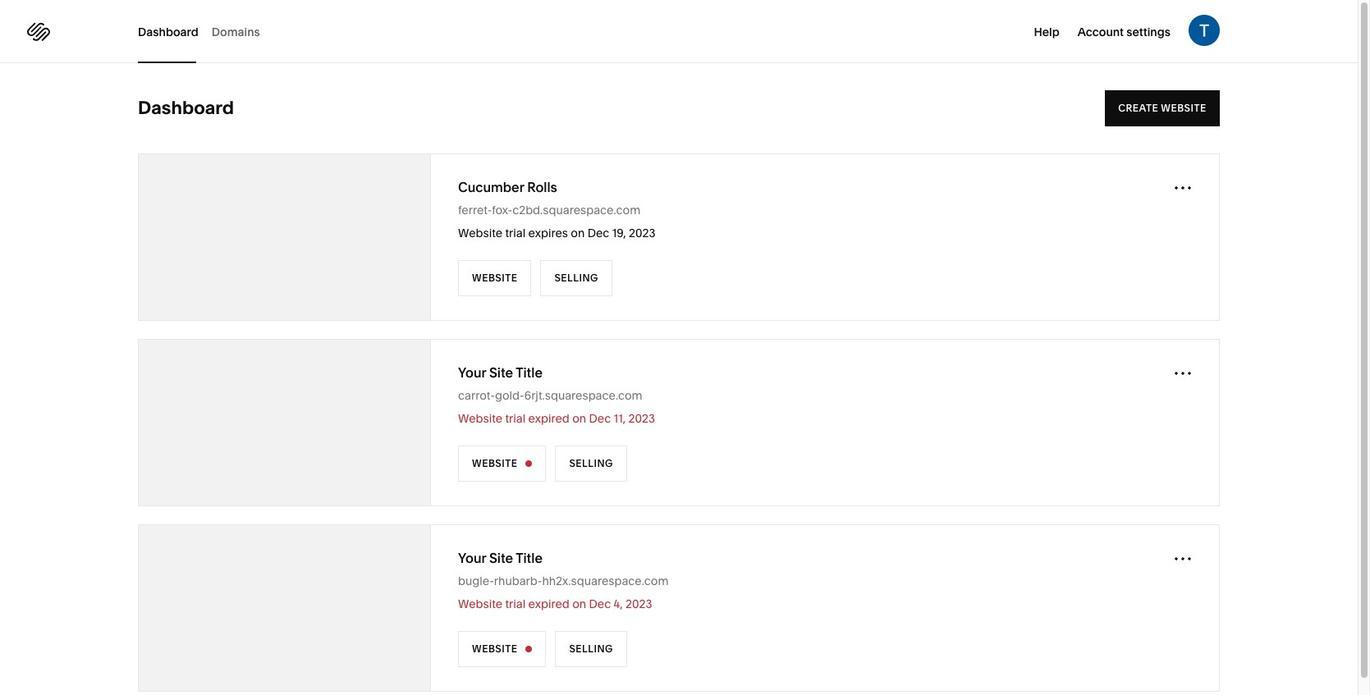 Task type: locate. For each thing, give the bounding box(es) containing it.
3 website link from the top
[[458, 631, 546, 667]]

dec
[[587, 226, 609, 241], [589, 411, 611, 426], [589, 597, 611, 612]]

on for 19,
[[571, 226, 585, 241]]

0 vertical spatial your
[[458, 364, 486, 381]]

2 vertical spatial 2023
[[626, 597, 652, 612]]

your site title up rhubarb-
[[458, 550, 543, 566]]

carrot-gold-6rjt.squarespace.com website trial expired on dec 11, 2023
[[458, 388, 655, 426]]

2 vertical spatial selling link
[[555, 631, 627, 667]]

your site title link for carrot-
[[458, 364, 543, 382]]

trial inside bugle-rhubarb-hh2x.squarespace.com website trial expired on dec 4, 2023
[[505, 597, 525, 612]]

trial down gold-
[[505, 411, 525, 426]]

0 vertical spatial on
[[571, 226, 585, 241]]

0 vertical spatial selling
[[554, 272, 598, 284]]

1 your site title link from the top
[[458, 364, 543, 382]]

dec inside 'ferret-fox-c2bd.squarespace.com website trial expires on dec 19, 2023'
[[587, 226, 609, 241]]

your up bugle-
[[458, 550, 486, 566]]

1 your from the top
[[458, 364, 486, 381]]

trial for gold-
[[505, 411, 525, 426]]

account settings link
[[1078, 23, 1170, 39]]

1 vertical spatial trial
[[505, 411, 525, 426]]

2 vertical spatial dec
[[589, 597, 611, 612]]

dec for 11,
[[589, 411, 611, 426]]

your site title link
[[458, 364, 543, 382], [458, 549, 543, 567]]

dec inside bugle-rhubarb-hh2x.squarespace.com website trial expired on dec 4, 2023
[[589, 597, 611, 612]]

2023 right 19,
[[629, 226, 656, 241]]

website inside 'ferret-fox-c2bd.squarespace.com website trial expires on dec 19, 2023'
[[458, 226, 502, 241]]

selling down bugle-rhubarb-hh2x.squarespace.com website trial expired on dec 4, 2023
[[569, 643, 613, 655]]

on inside carrot-gold-6rjt.squarespace.com website trial expired on dec 11, 2023
[[572, 411, 586, 426]]

your for bugle-
[[458, 550, 486, 566]]

dashboard down dashboard 'button'
[[138, 97, 234, 119]]

2023
[[629, 226, 656, 241], [628, 411, 655, 426], [626, 597, 652, 612]]

1 vertical spatial dec
[[589, 411, 611, 426]]

site up gold-
[[489, 364, 513, 381]]

website link down fox-
[[458, 260, 531, 296]]

gold-
[[495, 388, 524, 403]]

website link down gold-
[[458, 446, 546, 482]]

title
[[516, 364, 543, 381], [516, 550, 543, 566]]

1 your site title from the top
[[458, 364, 543, 381]]

2 expired from the top
[[528, 597, 570, 612]]

tab list
[[138, 0, 273, 63]]

dashboard left domains on the top left
[[138, 24, 198, 39]]

1 site from the top
[[489, 364, 513, 381]]

0 vertical spatial site
[[489, 364, 513, 381]]

2023 for website trial expires on dec 19, 2023
[[629, 226, 656, 241]]

on down the hh2x.squarespace.com
[[572, 597, 586, 612]]

selling link down expires at the top left
[[540, 260, 612, 296]]

2 trial from the top
[[505, 411, 525, 426]]

dec for 4,
[[589, 597, 611, 612]]

website link for website trial expires on dec 19, 2023
[[458, 260, 531, 296]]

your for carrot-
[[458, 364, 486, 381]]

0 vertical spatial dec
[[587, 226, 609, 241]]

1 vertical spatial dashboard
[[138, 97, 234, 119]]

dashboard button
[[138, 0, 198, 63]]

2 vertical spatial website link
[[458, 631, 546, 667]]

2 title from the top
[[516, 550, 543, 566]]

domains
[[212, 24, 260, 39]]

your up carrot-
[[458, 364, 486, 381]]

your site title link up rhubarb-
[[458, 549, 543, 567]]

your
[[458, 364, 486, 381], [458, 550, 486, 566]]

0 vertical spatial trial
[[505, 226, 525, 241]]

site up rhubarb-
[[489, 550, 513, 566]]

expired for gold-
[[528, 411, 570, 426]]

1 vertical spatial 2023
[[628, 411, 655, 426]]

2 your from the top
[[458, 550, 486, 566]]

create
[[1118, 102, 1159, 114]]

website
[[458, 226, 502, 241], [472, 272, 517, 284], [458, 411, 502, 426], [472, 457, 517, 470], [458, 597, 502, 612], [472, 643, 517, 655]]

0 vertical spatial your site title
[[458, 364, 543, 381]]

fox-
[[492, 203, 512, 218]]

website link for website trial expired on dec 11, 2023
[[458, 446, 546, 482]]

your site title up gold-
[[458, 364, 543, 381]]

1 trial from the top
[[505, 226, 525, 241]]

1 vertical spatial selling
[[569, 457, 613, 470]]

on inside bugle-rhubarb-hh2x.squarespace.com website trial expired on dec 4, 2023
[[572, 597, 586, 612]]

0 vertical spatial your site title link
[[458, 364, 543, 382]]

1 expired from the top
[[528, 411, 570, 426]]

title up gold-
[[516, 364, 543, 381]]

0 vertical spatial dashboard
[[138, 24, 198, 39]]

19,
[[612, 226, 626, 241]]

2 website link from the top
[[458, 446, 546, 482]]

selling link down 11, on the bottom
[[555, 446, 627, 482]]

1 vertical spatial on
[[572, 411, 586, 426]]

2 site from the top
[[489, 550, 513, 566]]

help link
[[1034, 23, 1059, 39]]

3 trial from the top
[[505, 597, 525, 612]]

cucumber rolls
[[458, 179, 557, 195]]

trial inside carrot-gold-6rjt.squarespace.com website trial expired on dec 11, 2023
[[505, 411, 525, 426]]

0 vertical spatial website link
[[458, 260, 531, 296]]

on inside 'ferret-fox-c2bd.squarespace.com website trial expires on dec 19, 2023'
[[571, 226, 585, 241]]

create website
[[1118, 102, 1207, 114]]

on down c2bd.squarespace.com
[[571, 226, 585, 241]]

rolls
[[527, 179, 557, 195]]

website inside bugle-rhubarb-hh2x.squarespace.com website trial expired on dec 4, 2023
[[458, 597, 502, 612]]

c2bd.squarespace.com
[[512, 203, 640, 218]]

1 vertical spatial site
[[489, 550, 513, 566]]

account
[[1078, 25, 1124, 39]]

website link
[[458, 260, 531, 296], [458, 446, 546, 482], [458, 631, 546, 667]]

1 vertical spatial website link
[[458, 446, 546, 482]]

dashboard
[[138, 24, 198, 39], [138, 97, 234, 119]]

dec left 11, on the bottom
[[589, 411, 611, 426]]

site
[[489, 364, 513, 381], [489, 550, 513, 566]]

1 vertical spatial expired
[[528, 597, 570, 612]]

1 vertical spatial your site title
[[458, 550, 543, 566]]

website inside carrot-gold-6rjt.squarespace.com website trial expired on dec 11, 2023
[[458, 411, 502, 426]]

1 vertical spatial selling link
[[555, 446, 627, 482]]

6rjt.squarespace.com
[[524, 388, 642, 403]]

your site title link up gold-
[[458, 364, 543, 382]]

2 vertical spatial selling
[[569, 643, 613, 655]]

0 vertical spatial 2023
[[629, 226, 656, 241]]

selling link
[[540, 260, 612, 296], [555, 446, 627, 482], [555, 631, 627, 667]]

2023 inside bugle-rhubarb-hh2x.squarespace.com website trial expired on dec 4, 2023
[[626, 597, 652, 612]]

bugle-rhubarb-hh2x.squarespace.com website trial expired on dec 4, 2023
[[458, 574, 669, 612]]

rhubarb-
[[494, 574, 542, 589]]

trial for rhubarb-
[[505, 597, 525, 612]]

ferret-
[[458, 203, 492, 218]]

your site title
[[458, 364, 543, 381], [458, 550, 543, 566]]

trial
[[505, 226, 525, 241], [505, 411, 525, 426], [505, 597, 525, 612]]

trial for fox-
[[505, 226, 525, 241]]

trial down rhubarb-
[[505, 597, 525, 612]]

on for 11,
[[572, 411, 586, 426]]

1 dashboard from the top
[[138, 24, 198, 39]]

title up rhubarb-
[[516, 550, 543, 566]]

expired inside bugle-rhubarb-hh2x.squarespace.com website trial expired on dec 4, 2023
[[528, 597, 570, 612]]

2023 right 11, on the bottom
[[628, 411, 655, 426]]

2023 right 4,
[[626, 597, 652, 612]]

dec left 19,
[[587, 226, 609, 241]]

2 vertical spatial on
[[572, 597, 586, 612]]

dec left 4,
[[589, 597, 611, 612]]

0 vertical spatial selling link
[[540, 260, 612, 296]]

trial down fox-
[[505, 226, 525, 241]]

website link down rhubarb-
[[458, 631, 546, 667]]

1 title from the top
[[516, 364, 543, 381]]

selling link down 4,
[[555, 631, 627, 667]]

2 your site title link from the top
[[458, 549, 543, 567]]

expired down 6rjt.squarespace.com
[[528, 411, 570, 426]]

0 vertical spatial title
[[516, 364, 543, 381]]

2 vertical spatial trial
[[505, 597, 525, 612]]

expired down rhubarb-
[[528, 597, 570, 612]]

2 your site title from the top
[[458, 550, 543, 566]]

selling down carrot-gold-6rjt.squarespace.com website trial expired on dec 11, 2023 on the left bottom
[[569, 457, 613, 470]]

11,
[[614, 411, 626, 426]]

bugle-
[[458, 574, 494, 589]]

1 vertical spatial title
[[516, 550, 543, 566]]

tab list containing dashboard
[[138, 0, 273, 63]]

2023 inside 'ferret-fox-c2bd.squarespace.com website trial expires on dec 19, 2023'
[[629, 226, 656, 241]]

selling
[[554, 272, 598, 284], [569, 457, 613, 470], [569, 643, 613, 655]]

dec inside carrot-gold-6rjt.squarespace.com website trial expired on dec 11, 2023
[[589, 411, 611, 426]]

1 website link from the top
[[458, 260, 531, 296]]

1 vertical spatial your site title link
[[458, 549, 543, 567]]

on
[[571, 226, 585, 241], [572, 411, 586, 426], [572, 597, 586, 612]]

expired
[[528, 411, 570, 426], [528, 597, 570, 612]]

1 vertical spatial your
[[458, 550, 486, 566]]

on down 6rjt.squarespace.com
[[572, 411, 586, 426]]

expired inside carrot-gold-6rjt.squarespace.com website trial expired on dec 11, 2023
[[528, 411, 570, 426]]

trial inside 'ferret-fox-c2bd.squarespace.com website trial expires on dec 19, 2023'
[[505, 226, 525, 241]]

create website link
[[1105, 90, 1220, 126]]

selling down expires at the top left
[[554, 272, 598, 284]]

0 vertical spatial expired
[[528, 411, 570, 426]]

your site title for bugle-
[[458, 550, 543, 566]]

2023 inside carrot-gold-6rjt.squarespace.com website trial expired on dec 11, 2023
[[628, 411, 655, 426]]



Task type: vqa. For each thing, say whether or not it's contained in the screenshot.
second your site title Link from the bottom of the page
yes



Task type: describe. For each thing, give the bounding box(es) containing it.
dec for 19,
[[587, 226, 609, 241]]

website
[[1161, 102, 1207, 114]]

hh2x.squarespace.com
[[542, 574, 669, 589]]

cucumber
[[458, 179, 524, 195]]

4,
[[614, 597, 623, 612]]

ferret-fox-c2bd.squarespace.com website trial expires on dec 19, 2023
[[458, 203, 656, 241]]

website link for website trial expired on dec 4, 2023
[[458, 631, 546, 667]]

site for bugle-
[[489, 550, 513, 566]]

expired for rhubarb-
[[528, 597, 570, 612]]

settings
[[1126, 25, 1170, 39]]

selling for 19,
[[554, 272, 598, 284]]

help
[[1034, 25, 1059, 39]]

2 dashboard from the top
[[138, 97, 234, 119]]

carrot-
[[458, 388, 495, 403]]

site for carrot-
[[489, 364, 513, 381]]

2023 for website trial expired on dec 11, 2023
[[628, 411, 655, 426]]

selling link for 11,
[[555, 446, 627, 482]]

on for 4,
[[572, 597, 586, 612]]

selling for 4,
[[569, 643, 613, 655]]

expires
[[528, 226, 568, 241]]

domains button
[[212, 0, 260, 63]]

your site title link for bugle-
[[458, 549, 543, 567]]

title for hh2x.squarespace.com
[[516, 550, 543, 566]]

2023 for website trial expired on dec 4, 2023
[[626, 597, 652, 612]]

selling for 11,
[[569, 457, 613, 470]]

selling link for 4,
[[555, 631, 627, 667]]

cucumber rolls link
[[458, 178, 557, 196]]

account settings
[[1078, 25, 1170, 39]]

selling link for 19,
[[540, 260, 612, 296]]

your site title for carrot-
[[458, 364, 543, 381]]

title for 6rjt.squarespace.com
[[516, 364, 543, 381]]



